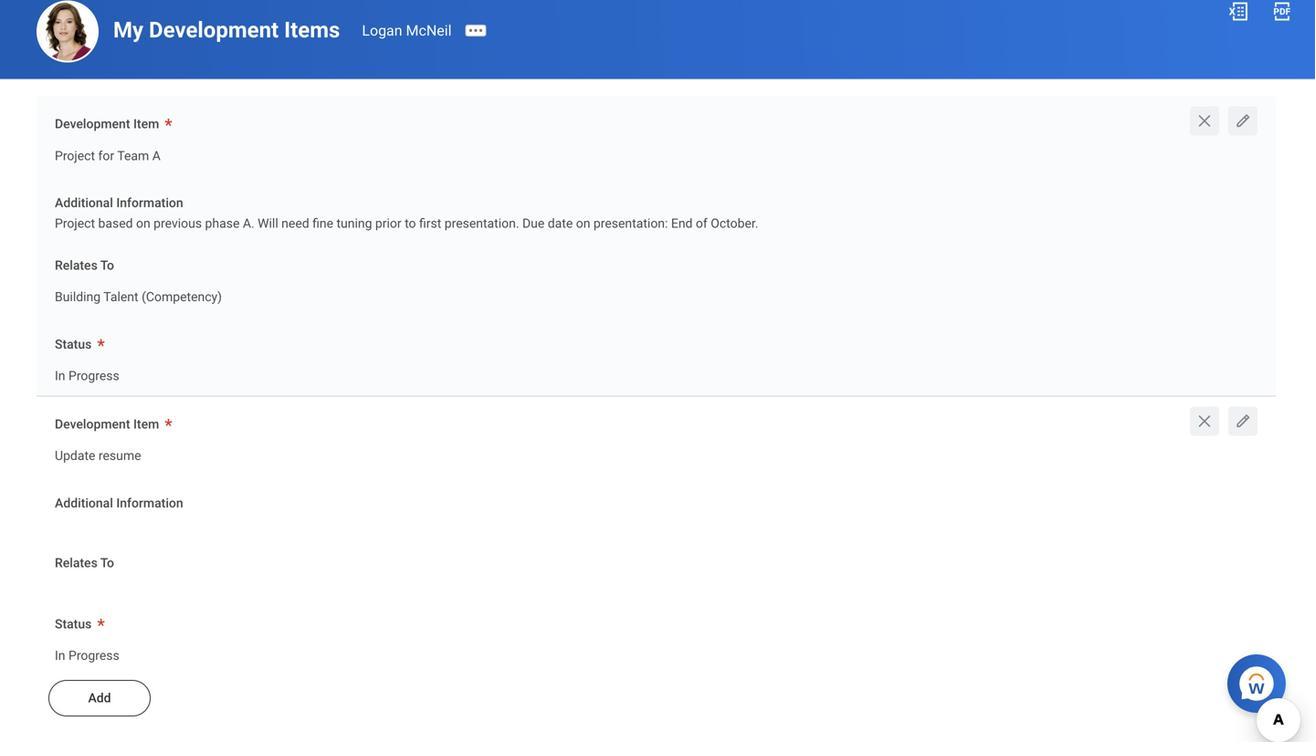 Task type: describe. For each thing, give the bounding box(es) containing it.
will
[[258, 216, 278, 231]]

development for update resume
[[55, 417, 130, 432]]

Project for Team A text field
[[55, 137, 161, 169]]

talent
[[104, 290, 139, 305]]

presentation:
[[594, 216, 668, 231]]

for
[[98, 148, 114, 163]]

logan
[[362, 22, 403, 39]]

phase
[[205, 216, 240, 231]]

in progress for update
[[55, 649, 119, 664]]

need
[[282, 216, 309, 231]]

team
[[117, 148, 149, 163]]

my
[[113, 17, 144, 43]]

export to excel image
[[1228, 0, 1250, 22]]

progress for update
[[69, 649, 119, 664]]

previous
[[154, 216, 202, 231]]

tuning
[[337, 216, 372, 231]]

edit image for project for team a
[[1235, 112, 1253, 130]]

item for project for team a
[[133, 117, 159, 132]]

a
[[152, 148, 161, 163]]

1 on from the left
[[136, 216, 151, 231]]

building talent (competency)
[[55, 290, 222, 305]]

logan mcneil
[[362, 22, 452, 39]]

1 relates to from the top
[[55, 258, 114, 273]]

development item element for in progress text box associated with project
[[55, 136, 161, 170]]

based
[[98, 216, 133, 231]]

Building Talent (Competency) text field
[[55, 279, 222, 311]]

items
[[284, 17, 340, 43]]

add button
[[48, 681, 151, 717]]

Update resume text field
[[55, 438, 141, 470]]

in for project
[[55, 369, 65, 384]]

2 to from the top
[[100, 556, 114, 571]]

relates to element
[[55, 278, 222, 312]]

progress for project
[[69, 369, 119, 384]]

presentation.
[[445, 216, 520, 231]]

of
[[696, 216, 708, 231]]

information for additional information
[[116, 496, 183, 511]]

update
[[55, 449, 95, 464]]

1 to from the top
[[100, 258, 114, 273]]

logan mcneil link
[[362, 22, 452, 39]]

add
[[88, 691, 111, 706]]

resume
[[99, 449, 141, 464]]

x image
[[1196, 413, 1214, 431]]

project inside text field
[[55, 148, 95, 163]]

development for project for team a
[[55, 117, 130, 132]]

1 relates from the top
[[55, 258, 98, 273]]



Task type: locate. For each thing, give the bounding box(es) containing it.
2 in progress from the top
[[55, 649, 119, 664]]

2 information from the top
[[116, 496, 183, 511]]

1 vertical spatial in progress text field
[[55, 638, 119, 670]]

1 vertical spatial development item
[[55, 417, 159, 432]]

1 vertical spatial in
[[55, 649, 65, 664]]

prior
[[376, 216, 402, 231]]

development item element
[[55, 136, 161, 170], [55, 437, 141, 471]]

project left based
[[55, 216, 95, 231]]

1 status element from the top
[[55, 357, 119, 391]]

status element up add
[[55, 637, 119, 671]]

status element
[[55, 357, 119, 391], [55, 637, 119, 671]]

1 in progress text field from the top
[[55, 358, 119, 390]]

development item for resume
[[55, 417, 159, 432]]

progress
[[69, 369, 119, 384], [69, 649, 119, 664]]

1 development item element from the top
[[55, 136, 161, 170]]

0 vertical spatial project
[[55, 148, 95, 163]]

0 vertical spatial development
[[149, 17, 279, 43]]

in progress for project
[[55, 369, 119, 384]]

2 on from the left
[[576, 216, 591, 231]]

0 vertical spatial information
[[116, 196, 183, 211]]

relates to down additional information
[[55, 556, 114, 571]]

1 in progress from the top
[[55, 369, 119, 384]]

0 vertical spatial in progress text field
[[55, 358, 119, 390]]

fine
[[313, 216, 334, 231]]

mcneil
[[406, 22, 452, 39]]

0 vertical spatial relates to
[[55, 258, 114, 273]]

1 vertical spatial development item element
[[55, 437, 141, 471]]

2 relates from the top
[[55, 556, 98, 571]]

1 horizontal spatial on
[[576, 216, 591, 231]]

0 vertical spatial development item
[[55, 117, 159, 132]]

item up resume
[[133, 417, 159, 432]]

in progress up update resume text box
[[55, 369, 119, 384]]

1 vertical spatial project
[[55, 216, 95, 231]]

progress up add
[[69, 649, 119, 664]]

additional information project based on previous phase a. will need fine tuning prior to first presentation. due date on presentation: end of october.
[[55, 196, 759, 231]]

1 vertical spatial development
[[55, 117, 130, 132]]

information for additional information project based on previous phase a. will need fine tuning prior to first presentation. due date on presentation: end of october.
[[116, 196, 183, 211]]

employee's photo (logan mcneil) image
[[37, 0, 99, 63]]

october.
[[711, 216, 759, 231]]

to
[[405, 216, 416, 231]]

in up add button
[[55, 649, 65, 664]]

item
[[133, 117, 159, 132], [133, 417, 159, 432]]

development item element containing project for team a
[[55, 136, 161, 170]]

1 vertical spatial status element
[[55, 637, 119, 671]]

1 development item from the top
[[55, 117, 159, 132]]

1 vertical spatial item
[[133, 417, 159, 432]]

to up talent
[[100, 258, 114, 273]]

2 relates to from the top
[[55, 556, 114, 571]]

status element for update
[[55, 637, 119, 671]]

development right my
[[149, 17, 279, 43]]

1 vertical spatial information
[[116, 496, 183, 511]]

relates to up building
[[55, 258, 114, 273]]

on
[[136, 216, 151, 231], [576, 216, 591, 231]]

1 edit image from the top
[[1235, 112, 1253, 130]]

relates
[[55, 258, 98, 273], [55, 556, 98, 571]]

2 in from the top
[[55, 649, 65, 664]]

edit image
[[1235, 112, 1253, 130], [1235, 413, 1253, 431]]

0 vertical spatial status element
[[55, 357, 119, 391]]

development item element containing update resume
[[55, 437, 141, 471]]

0 vertical spatial item
[[133, 117, 159, 132]]

in progress text field for update
[[55, 638, 119, 670]]

status element for project
[[55, 357, 119, 391]]

0 vertical spatial status
[[55, 337, 92, 352]]

information inside additional information project based on previous phase a. will need fine tuning prior to first presentation. due date on presentation: end of october.
[[116, 196, 183, 211]]

development item up project for team a text field
[[55, 117, 159, 132]]

0 vertical spatial edit image
[[1235, 112, 1253, 130]]

status down building
[[55, 337, 92, 352]]

2 project from the top
[[55, 216, 95, 231]]

project for team a
[[55, 148, 161, 163]]

1 vertical spatial progress
[[69, 649, 119, 664]]

1 vertical spatial edit image
[[1235, 413, 1253, 431]]

my development items main content
[[0, 0, 1316, 743]]

building
[[55, 290, 101, 305]]

additional information
[[55, 496, 183, 511]]

date
[[548, 216, 573, 231]]

view printable version (pdf) image
[[1272, 0, 1294, 22]]

update resume
[[55, 449, 141, 464]]

information up previous
[[116, 196, 183, 211]]

1 item from the top
[[133, 117, 159, 132]]

item up a
[[133, 117, 159, 132]]

status for project for team a
[[55, 337, 92, 352]]

progress up update resume text box
[[69, 369, 119, 384]]

a.
[[243, 216, 255, 231]]

2 status element from the top
[[55, 637, 119, 671]]

first
[[419, 216, 442, 231]]

2 additional from the top
[[55, 496, 113, 511]]

1 information from the top
[[116, 196, 183, 211]]

to
[[100, 258, 114, 273], [100, 556, 114, 571]]

additional
[[55, 196, 113, 211], [55, 496, 113, 511]]

0 vertical spatial progress
[[69, 369, 119, 384]]

edit image for update resume
[[1235, 413, 1253, 431]]

0 horizontal spatial on
[[136, 216, 151, 231]]

status element down building
[[55, 357, 119, 391]]

0 vertical spatial in progress
[[55, 369, 119, 384]]

1 vertical spatial in progress
[[55, 649, 119, 664]]

additional for additional information project based on previous phase a. will need fine tuning prior to first presentation. due date on presentation: end of october.
[[55, 196, 113, 211]]

due
[[523, 216, 545, 231]]

development item
[[55, 117, 159, 132], [55, 417, 159, 432]]

1 vertical spatial to
[[100, 556, 114, 571]]

additional up based
[[55, 196, 113, 211]]

in progress text field down building
[[55, 358, 119, 390]]

item for update resume
[[133, 417, 159, 432]]

1 in from the top
[[55, 369, 65, 384]]

1 progress from the top
[[69, 369, 119, 384]]

1 vertical spatial relates
[[55, 556, 98, 571]]

additional down update
[[55, 496, 113, 511]]

1 additional from the top
[[55, 196, 113, 211]]

additional inside additional information project based on previous phase a. will need fine tuning prior to first presentation. due date on presentation: end of october.
[[55, 196, 113, 211]]

2 in progress text field from the top
[[55, 638, 119, 670]]

1 status from the top
[[55, 337, 92, 352]]

2 status from the top
[[55, 617, 92, 632]]

edit image right x image
[[1235, 112, 1253, 130]]

edit image right x icon
[[1235, 413, 1253, 431]]

information down resume
[[116, 496, 183, 511]]

development up project for team a text field
[[55, 117, 130, 132]]

information
[[116, 196, 183, 211], [116, 496, 183, 511]]

in progress
[[55, 369, 119, 384], [55, 649, 119, 664]]

development item element for in progress text box for update
[[55, 437, 141, 471]]

on right date
[[576, 216, 591, 231]]

in progress up add
[[55, 649, 119, 664]]

1 vertical spatial status
[[55, 617, 92, 632]]

on right based
[[136, 216, 151, 231]]

2 vertical spatial development
[[55, 417, 130, 432]]

2 development item element from the top
[[55, 437, 141, 471]]

development up update resume text box
[[55, 417, 130, 432]]

(competency)
[[142, 290, 222, 305]]

development
[[149, 17, 279, 43], [55, 117, 130, 132], [55, 417, 130, 432]]

to down additional information
[[100, 556, 114, 571]]

In Progress text field
[[55, 358, 119, 390], [55, 638, 119, 670]]

in down building
[[55, 369, 65, 384]]

0 vertical spatial relates
[[55, 258, 98, 273]]

1 vertical spatial relates to
[[55, 556, 114, 571]]

2 development item from the top
[[55, 417, 159, 432]]

status up add
[[55, 617, 92, 632]]

project left for
[[55, 148, 95, 163]]

2 edit image from the top
[[1235, 413, 1253, 431]]

development item for for
[[55, 117, 159, 132]]

in for update
[[55, 649, 65, 664]]

0 vertical spatial additional
[[55, 196, 113, 211]]

project
[[55, 148, 95, 163], [55, 216, 95, 231]]

status for update resume
[[55, 617, 92, 632]]

relates down additional information
[[55, 556, 98, 571]]

additional for additional information
[[55, 496, 113, 511]]

relates to
[[55, 258, 114, 273], [55, 556, 114, 571]]

1 vertical spatial additional
[[55, 496, 113, 511]]

0 vertical spatial in
[[55, 369, 65, 384]]

x image
[[1196, 112, 1214, 130]]

relates up building
[[55, 258, 98, 273]]

2 item from the top
[[133, 417, 159, 432]]

1 project from the top
[[55, 148, 95, 163]]

workday assistant region
[[1228, 648, 1294, 714]]

0 vertical spatial to
[[100, 258, 114, 273]]

development item up update resume text box
[[55, 417, 159, 432]]

0 vertical spatial development item element
[[55, 136, 161, 170]]

in
[[55, 369, 65, 384], [55, 649, 65, 664]]

status
[[55, 337, 92, 352], [55, 617, 92, 632]]

my development items
[[113, 17, 340, 43]]

2 progress from the top
[[69, 649, 119, 664]]

project inside additional information project based on previous phase a. will need fine tuning prior to first presentation. due date on presentation: end of october.
[[55, 216, 95, 231]]

in progress text field up add
[[55, 638, 119, 670]]

end
[[672, 216, 693, 231]]

in progress text field for project
[[55, 358, 119, 390]]



Task type: vqa. For each thing, say whether or not it's contained in the screenshot.
"ROW"
no



